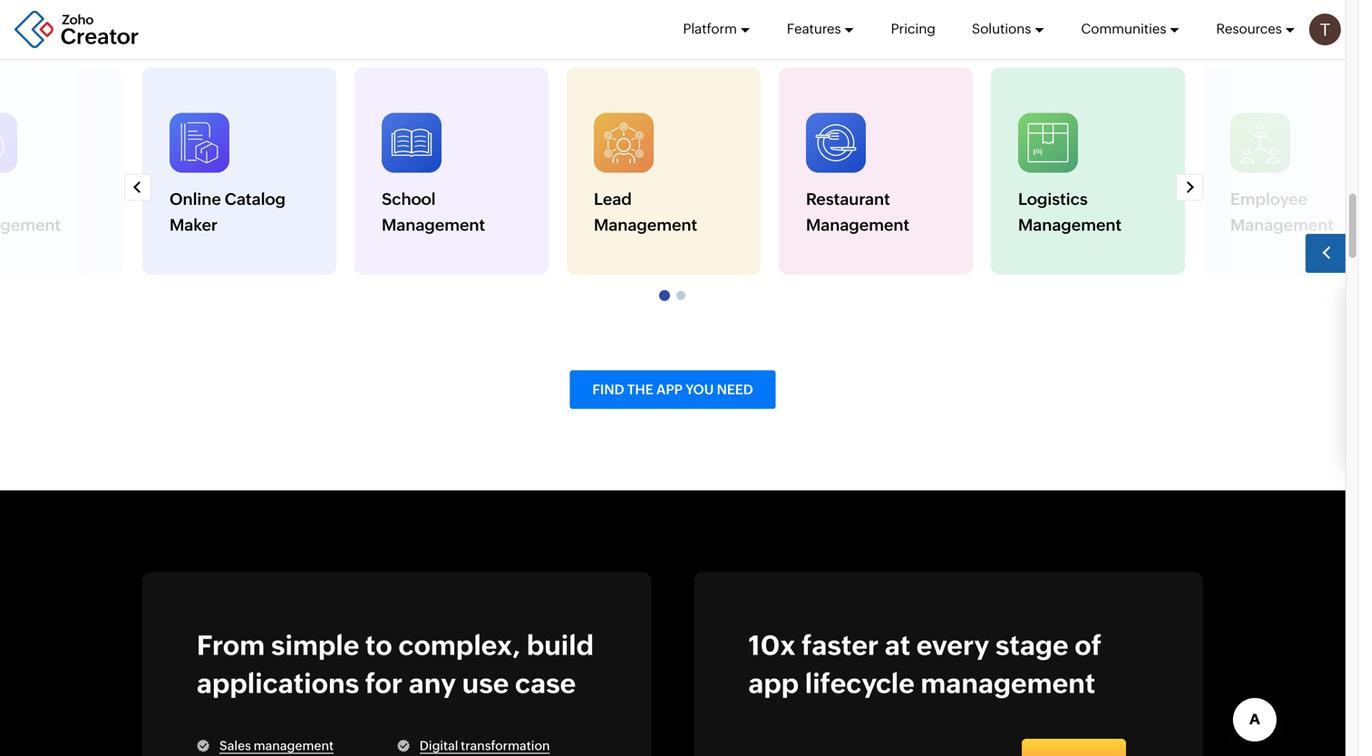 Task type: vqa. For each thing, say whether or not it's contained in the screenshot.
Birthday email template "image"
no



Task type: locate. For each thing, give the bounding box(es) containing it.
case
[[515, 668, 576, 699]]

management for school
[[382, 216, 485, 235]]

applications
[[197, 668, 359, 699]]

online catalog maker
[[170, 190, 286, 235]]

lead management
[[594, 190, 698, 235]]

find the app you need link
[[570, 371, 776, 409]]

management down lead
[[594, 216, 698, 235]]

management right sales
[[254, 739, 334, 753]]

1 vertical spatial management
[[254, 739, 334, 753]]

management down restaurant
[[806, 216, 910, 235]]

restaurant management
[[806, 190, 910, 235]]

find the app you need
[[593, 382, 753, 398]]

pricing
[[891, 21, 936, 37]]

2 management from the left
[[594, 216, 698, 235]]

the
[[627, 382, 654, 398]]

10x faster at every stage of app lifecycle management
[[749, 630, 1102, 699]]

digital transformation link
[[420, 739, 550, 754]]

4 management from the left
[[1019, 216, 1122, 235]]

sales
[[220, 739, 251, 753]]

of
[[1075, 630, 1102, 661]]

management
[[921, 668, 1096, 699], [254, 739, 334, 753]]

from simple to complex, build applications for any use case
[[197, 630, 594, 699]]

1 horizontal spatial management
[[921, 668, 1096, 699]]

app
[[657, 382, 683, 398]]

management inside sales management link
[[254, 739, 334, 753]]

5 management from the left
[[1231, 216, 1334, 235]]

app
[[749, 668, 799, 699]]

management down employee
[[1231, 216, 1334, 235]]

management
[[382, 216, 485, 235], [594, 216, 698, 235], [806, 216, 910, 235], [1019, 216, 1122, 235], [1231, 216, 1334, 235]]

0 vertical spatial management
[[921, 668, 1096, 699]]

digital
[[420, 739, 458, 753]]

find
[[593, 382, 624, 398]]

1 management from the left
[[382, 216, 485, 235]]

catalog
[[225, 190, 286, 209]]

management down logistics
[[1019, 216, 1122, 235]]

tab list
[[142, 284, 1204, 307]]

resources
[[1217, 21, 1283, 37]]

lead
[[594, 190, 632, 209]]

management down stage
[[921, 668, 1096, 699]]

online
[[170, 190, 221, 209]]

sales management
[[220, 739, 334, 753]]

management inside 10x faster at every stage of app lifecycle management
[[921, 668, 1096, 699]]

to
[[365, 630, 393, 661]]

management down school
[[382, 216, 485, 235]]

employee management
[[1231, 190, 1334, 235]]

logistics
[[1019, 190, 1088, 209]]

3 management from the left
[[806, 216, 910, 235]]

management for restaurant
[[806, 216, 910, 235]]

use
[[462, 668, 509, 699]]

zoho creator logo image
[[14, 10, 140, 49]]

from
[[197, 630, 265, 661]]

complex,
[[399, 630, 521, 661]]

you
[[686, 382, 714, 398]]

0 horizontal spatial management
[[254, 739, 334, 753]]



Task type: describe. For each thing, give the bounding box(es) containing it.
sales management link
[[220, 739, 334, 754]]

pricing link
[[891, 0, 936, 58]]

management for logistics
[[1019, 216, 1122, 235]]

platform
[[683, 21, 737, 37]]

lifecycle
[[805, 668, 915, 699]]

stage
[[996, 630, 1069, 661]]

every
[[917, 630, 990, 661]]

features
[[787, 21, 841, 37]]

previous
[[125, 180, 172, 194]]

build
[[527, 630, 594, 661]]

at
[[885, 630, 911, 661]]

solutions
[[972, 21, 1032, 37]]

faster
[[802, 630, 879, 661]]

transformation
[[461, 739, 550, 753]]

school
[[382, 190, 436, 209]]

terry turtle image
[[1310, 14, 1342, 45]]

employee
[[1231, 190, 1308, 209]]

for
[[365, 668, 403, 699]]

digital transformation
[[420, 739, 550, 753]]

simple
[[271, 630, 359, 661]]

school management
[[382, 190, 485, 235]]

next button
[[1176, 174, 1204, 201]]

next
[[1178, 180, 1202, 194]]

10x
[[749, 630, 796, 661]]

restaurant
[[806, 190, 890, 209]]

management for lead
[[594, 216, 698, 235]]

communities
[[1082, 21, 1167, 37]]

need
[[717, 382, 753, 398]]

logistics management
[[1019, 190, 1122, 235]]

previous button
[[124, 174, 172, 201]]

any
[[409, 668, 456, 699]]

maker
[[170, 216, 218, 235]]

management for employee
[[1231, 216, 1334, 235]]



